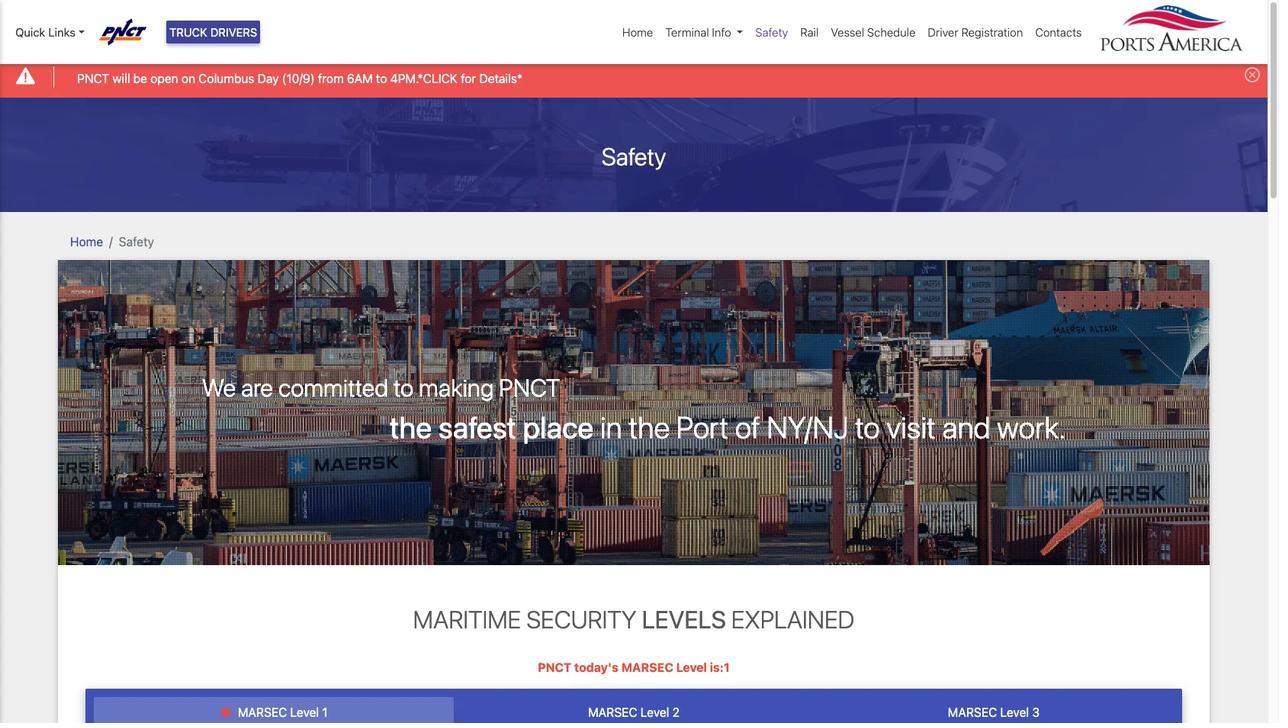 Task type: locate. For each thing, give the bounding box(es) containing it.
6am
[[347, 71, 373, 85]]

level left is:1 at the bottom right
[[677, 661, 707, 675]]

tab list
[[85, 689, 1183, 723]]

to
[[376, 71, 387, 85], [394, 373, 414, 402], [856, 409, 880, 445]]

0 horizontal spatial safety
[[119, 235, 154, 248]]

0 horizontal spatial to
[[376, 71, 387, 85]]

place
[[523, 409, 594, 445]]

the right in
[[629, 409, 670, 445]]

1 vertical spatial safety
[[602, 142, 666, 171]]

close image
[[1245, 67, 1261, 83]]

marsec level 1 link
[[94, 698, 454, 723]]

of
[[735, 409, 761, 445]]

1 vertical spatial pnct
[[499, 373, 560, 402]]

2 vertical spatial pnct
[[538, 661, 572, 675]]

driver registration link
[[922, 18, 1030, 47]]

terminal info link
[[660, 18, 750, 47]]

to left making on the left of page
[[394, 373, 414, 402]]

truck
[[169, 25, 207, 39]]

1 horizontal spatial home
[[623, 25, 653, 39]]

making
[[419, 373, 494, 402]]

columbus
[[199, 71, 255, 85]]

level left 2
[[641, 706, 670, 720]]

pnct will be open on columbus day (10/9) from 6am to 4pm.*click for details* link
[[77, 69, 523, 87]]

0 vertical spatial to
[[376, 71, 387, 85]]

level
[[677, 661, 707, 675], [290, 706, 319, 720], [641, 706, 670, 720], [1001, 706, 1030, 720]]

quick links link
[[15, 24, 84, 41]]

maritime security levels explained
[[413, 605, 855, 634]]

quick
[[15, 25, 45, 39]]

1
[[322, 706, 328, 720]]

2 vertical spatial to
[[856, 409, 880, 445]]

levels
[[642, 605, 726, 634]]

the down making on the left of page
[[390, 409, 432, 445]]

pnct left will
[[77, 71, 109, 85]]

pnct up place
[[499, 373, 560, 402]]

marsec level 3
[[948, 706, 1040, 720]]

marsec down the today's
[[588, 706, 638, 720]]

2 the from the left
[[629, 409, 670, 445]]

terminal info
[[666, 25, 732, 39]]

pnct
[[77, 71, 109, 85], [499, 373, 560, 402], [538, 661, 572, 675]]

0 horizontal spatial home
[[70, 235, 103, 248]]

1 horizontal spatial the
[[629, 409, 670, 445]]

0 vertical spatial pnct
[[77, 71, 109, 85]]

we
[[202, 373, 236, 402]]

home link
[[617, 18, 660, 47], [70, 235, 103, 248]]

marsec left 1
[[238, 706, 287, 720]]

level left 3
[[1001, 706, 1030, 720]]

0 horizontal spatial home link
[[70, 235, 103, 248]]

to right 6am at the left
[[376, 71, 387, 85]]

info
[[712, 25, 732, 39]]

truck drivers link
[[166, 21, 260, 44]]

home
[[623, 25, 653, 39], [70, 235, 103, 248]]

marsec for marsec level 2
[[588, 706, 638, 720]]

1 vertical spatial to
[[394, 373, 414, 402]]

marsec level 2 link
[[454, 698, 814, 723]]

safety
[[756, 25, 789, 39], [602, 142, 666, 171], [119, 235, 154, 248]]

pnct left the today's
[[538, 661, 572, 675]]

committed
[[279, 373, 389, 402]]

0 vertical spatial safety
[[756, 25, 789, 39]]

schedule
[[868, 25, 916, 39]]

marsec
[[622, 661, 674, 675], [238, 706, 287, 720], [588, 706, 638, 720], [948, 706, 998, 720]]

2 horizontal spatial to
[[856, 409, 880, 445]]

1 horizontal spatial home link
[[617, 18, 660, 47]]

marsec level 1
[[235, 706, 328, 720]]

0 horizontal spatial the
[[390, 409, 432, 445]]

to left visit
[[856, 409, 880, 445]]

port
[[677, 409, 729, 445]]

1 vertical spatial home link
[[70, 235, 103, 248]]

marsec level 2
[[588, 706, 680, 720]]

pnct inside alert
[[77, 71, 109, 85]]

driver
[[928, 25, 959, 39]]

1 the from the left
[[390, 409, 432, 445]]

marsec left 3
[[948, 706, 998, 720]]

the
[[390, 409, 432, 445], [629, 409, 670, 445]]

vessel schedule link
[[825, 18, 922, 47]]

level left 1
[[290, 706, 319, 720]]



Task type: vqa. For each thing, say whether or not it's contained in the screenshot.
Dhs
no



Task type: describe. For each thing, give the bounding box(es) containing it.
registration
[[962, 25, 1024, 39]]

links
[[48, 25, 75, 39]]

contacts link
[[1030, 18, 1089, 47]]

driver registration
[[928, 25, 1024, 39]]

level for marsec level 1
[[290, 706, 319, 720]]

in
[[600, 409, 622, 445]]

contacts
[[1036, 25, 1082, 39]]

0 vertical spatial home link
[[617, 18, 660, 47]]

(10/9)
[[282, 71, 315, 85]]

pnct for pnct today's marsec level is:1
[[538, 661, 572, 675]]

2 horizontal spatial safety
[[756, 25, 789, 39]]

level for marsec level 2
[[641, 706, 670, 720]]

marsec level 3 link
[[814, 698, 1174, 723]]

maritime
[[413, 605, 521, 634]]

vessel schedule
[[831, 25, 916, 39]]

1 horizontal spatial to
[[394, 373, 414, 402]]

safest
[[439, 409, 517, 445]]

pnct inside we are committed to making pnct the safest place in the port of ny/nj to visit and work.
[[499, 373, 560, 402]]

level for marsec level 3
[[1001, 706, 1030, 720]]

3
[[1033, 706, 1040, 720]]

1 vertical spatial home
[[70, 235, 103, 248]]

ny/nj
[[767, 409, 849, 445]]

today's
[[575, 661, 619, 675]]

marsec up marsec level 2 link
[[622, 661, 674, 675]]

marsec for marsec level 3
[[948, 706, 998, 720]]

security
[[527, 605, 637, 634]]

day
[[258, 71, 279, 85]]

on
[[182, 71, 195, 85]]

vessel
[[831, 25, 865, 39]]

2
[[673, 706, 680, 720]]

are
[[241, 373, 273, 402]]

rail
[[801, 25, 819, 39]]

terminal
[[666, 25, 709, 39]]

pnct will be open on columbus day (10/9) from 6am to 4pm.*click for details*
[[77, 71, 523, 85]]

2 vertical spatial safety
[[119, 235, 154, 248]]

visit
[[887, 409, 936, 445]]

tab list containing marsec level 1
[[85, 689, 1183, 723]]

for
[[461, 71, 476, 85]]

pnct will be open on columbus day (10/9) from 6am to 4pm.*click for details* alert
[[0, 56, 1268, 97]]

open
[[151, 71, 178, 85]]

drivers
[[210, 25, 257, 39]]

quick links
[[15, 25, 75, 39]]

pnct for pnct will be open on columbus day (10/9) from 6am to 4pm.*click for details*
[[77, 71, 109, 85]]

to inside alert
[[376, 71, 387, 85]]

pnct today's marsec level is:1
[[538, 661, 730, 675]]

marsec for marsec level 1
[[238, 706, 287, 720]]

truck drivers
[[169, 25, 257, 39]]

explained
[[732, 605, 855, 634]]

from
[[318, 71, 344, 85]]

and
[[943, 409, 991, 445]]

be
[[133, 71, 147, 85]]

safety link
[[750, 18, 795, 47]]

we are committed to making pnct the safest place in the port of ny/nj to visit and work.
[[202, 373, 1066, 445]]

work.
[[998, 409, 1066, 445]]

4pm.*click
[[390, 71, 458, 85]]

is:1
[[710, 661, 730, 675]]

details*
[[479, 71, 523, 85]]

0 vertical spatial home
[[623, 25, 653, 39]]

rail link
[[795, 18, 825, 47]]

will
[[112, 71, 130, 85]]

1 horizontal spatial safety
[[602, 142, 666, 171]]



